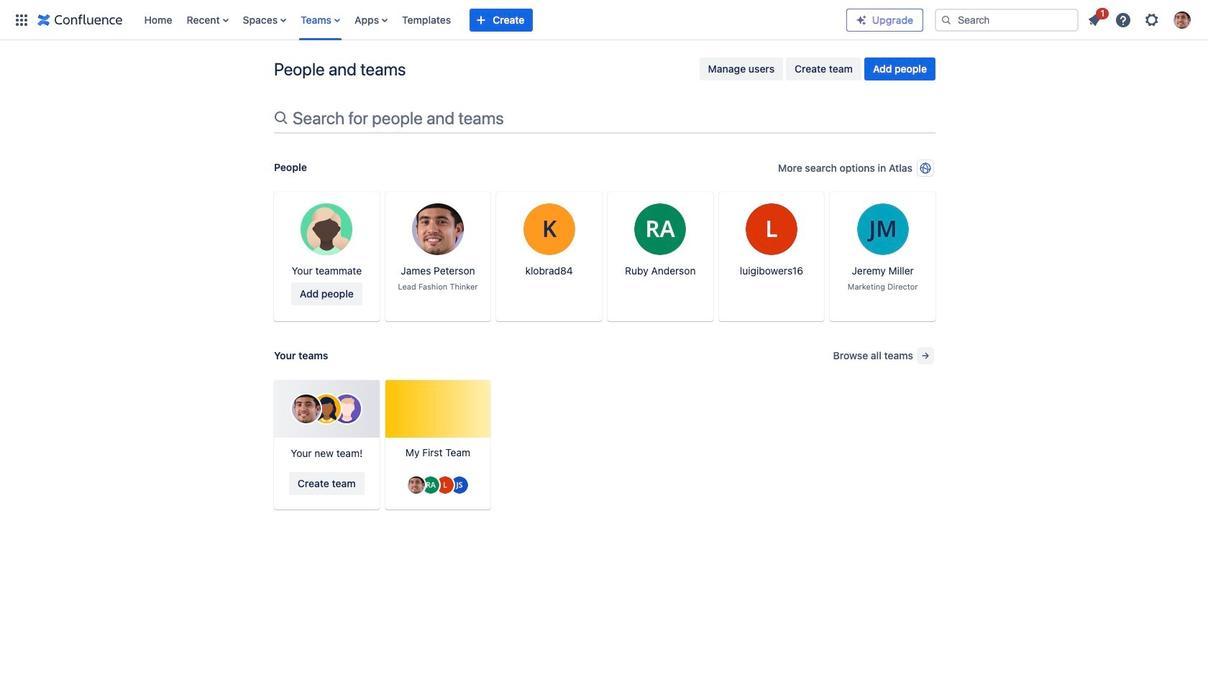 Task type: describe. For each thing, give the bounding box(es) containing it.
jacob simon image
[[451, 477, 468, 494]]

list for premium icon at the top of the page
[[1082, 5, 1200, 33]]

list for appswitcher icon at the left of page
[[137, 0, 847, 40]]

your profile and preferences image
[[1174, 11, 1191, 28]]

arrowrighticon image
[[920, 350, 932, 362]]

help icon image
[[1115, 11, 1132, 28]]

ruby anderson image
[[422, 477, 440, 494]]

list item inside list
[[1082, 5, 1109, 31]]

avatar group element
[[406, 475, 470, 495]]

appswitcher icon image
[[13, 11, 30, 28]]

atlas image
[[920, 163, 932, 174]]

settings icon image
[[1144, 11, 1161, 28]]

search image
[[941, 14, 952, 26]]



Task type: vqa. For each thing, say whether or not it's contained in the screenshot.
ADD button for Pie Chart
no



Task type: locate. For each thing, give the bounding box(es) containing it.
1 horizontal spatial list
[[1082, 5, 1200, 33]]

confluence image
[[37, 11, 123, 28], [37, 11, 123, 28]]

global element
[[9, 0, 847, 40]]

None search field
[[935, 8, 1079, 31]]

list
[[137, 0, 847, 40], [1082, 5, 1200, 33]]

Search field
[[935, 8, 1079, 31]]

banner
[[0, 0, 1208, 40]]

group
[[700, 58, 936, 81]]

0 horizontal spatial list
[[137, 0, 847, 40]]

james peterson image
[[408, 477, 425, 494]]

luigibowers16 image
[[437, 477, 454, 494]]

notification icon image
[[1086, 11, 1103, 28]]

premium image
[[856, 14, 868, 26]]

list item
[[1082, 5, 1109, 31]]



